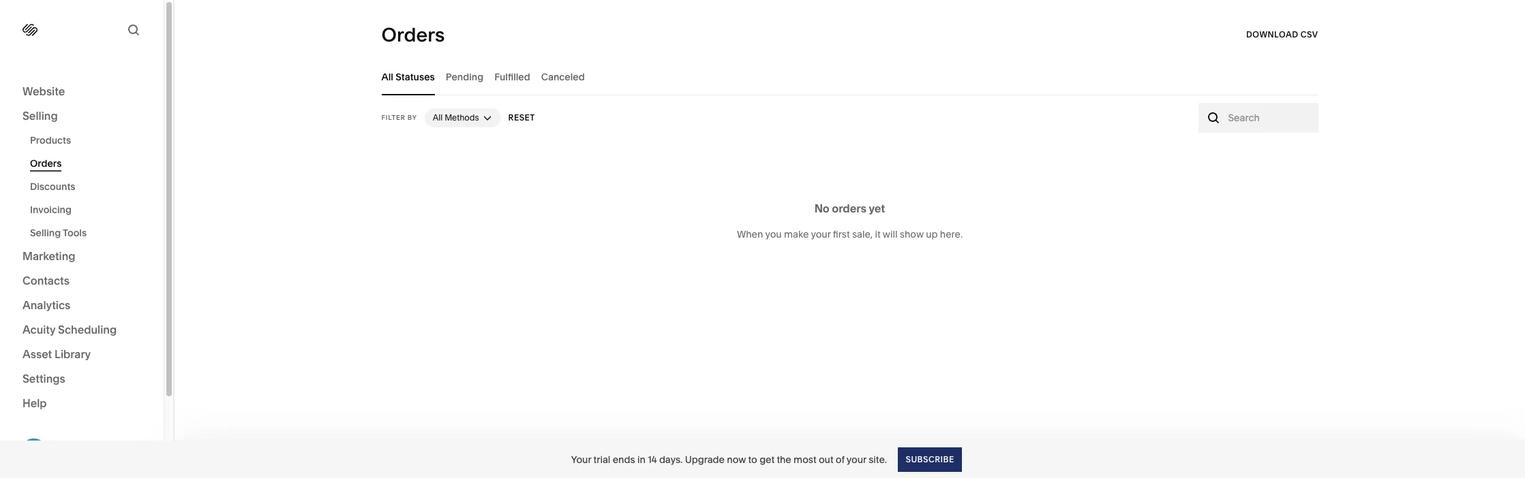 Task type: describe. For each thing, give the bounding box(es) containing it.
upgrade
[[685, 454, 725, 466]]

reset button
[[509, 106, 535, 130]]

selling for selling tools
[[30, 227, 61, 239]]

filter by
[[382, 114, 417, 121]]

discounts
[[30, 181, 75, 193]]

products link
[[30, 129, 149, 152]]

14
[[648, 454, 657, 466]]

fulfilled
[[495, 71, 531, 83]]

selling tools link
[[30, 222, 149, 245]]

invoicing link
[[30, 199, 149, 222]]

settings link
[[23, 372, 141, 388]]

first
[[833, 228, 850, 240]]

download
[[1247, 29, 1299, 40]]

methods
[[445, 113, 479, 123]]

selling tools
[[30, 227, 87, 239]]

will
[[883, 228, 898, 240]]

orders
[[832, 202, 867, 215]]

library
[[55, 348, 91, 362]]

canceled
[[541, 71, 585, 83]]

orders inside orders link
[[30, 158, 62, 170]]

scheduling
[[58, 323, 117, 337]]

settings
[[23, 372, 65, 386]]

yet
[[869, 202, 886, 215]]

filter
[[382, 114, 406, 121]]

ends
[[613, 454, 635, 466]]

statuses
[[396, 71, 435, 83]]

acuity
[[23, 323, 55, 337]]

show
[[900, 228, 924, 240]]

Search field
[[1229, 111, 1311, 126]]

subscribe
[[906, 455, 954, 465]]

asset
[[23, 348, 52, 362]]

reset
[[509, 113, 535, 123]]

selling link
[[23, 108, 141, 125]]

all for all methods
[[433, 113, 443, 123]]

contacts link
[[23, 274, 141, 290]]

help
[[23, 397, 47, 411]]

in
[[638, 454, 646, 466]]

days.
[[660, 454, 683, 466]]

subscribe button
[[898, 448, 962, 472]]

contacts
[[23, 274, 70, 288]]

0 vertical spatial your
[[811, 228, 831, 240]]

up
[[926, 228, 938, 240]]

get
[[760, 454, 775, 466]]



Task type: locate. For each thing, give the bounding box(es) containing it.
now
[[727, 454, 746, 466]]

by
[[408, 114, 417, 121]]

orders
[[382, 23, 445, 46], [30, 158, 62, 170]]

canceled button
[[541, 58, 585, 95]]

all inside button
[[433, 113, 443, 123]]

0 vertical spatial all
[[382, 71, 394, 83]]

no
[[815, 202, 830, 215]]

pending
[[446, 71, 484, 83]]

sale,
[[853, 228, 873, 240]]

download csv button
[[1247, 23, 1319, 47]]

selling for selling
[[23, 109, 58, 123]]

site.
[[869, 454, 887, 466]]

all statuses
[[382, 71, 435, 83]]

selling up marketing
[[30, 227, 61, 239]]

marketing link
[[23, 249, 141, 265]]

discounts link
[[30, 175, 149, 199]]

when
[[737, 228, 764, 240]]

make
[[784, 228, 809, 240]]

to
[[749, 454, 758, 466]]

when you make your first sale, it will show up here.
[[737, 228, 963, 240]]

download csv
[[1247, 29, 1319, 40]]

your
[[811, 228, 831, 240], [847, 454, 867, 466]]

tools
[[63, 227, 87, 239]]

analytics
[[23, 299, 70, 312]]

trial
[[594, 454, 611, 466]]

all methods
[[433, 113, 479, 123]]

orders link
[[30, 152, 149, 175]]

analytics link
[[23, 298, 141, 314]]

selling down the website at the left
[[23, 109, 58, 123]]

tab list containing all statuses
[[382, 58, 1319, 95]]

acuity scheduling
[[23, 323, 117, 337]]

marketing
[[23, 250, 75, 263]]

csv
[[1301, 29, 1319, 40]]

all for all statuses
[[382, 71, 394, 83]]

all inside 'button'
[[382, 71, 394, 83]]

your
[[571, 454, 592, 466]]

1 horizontal spatial all
[[433, 113, 443, 123]]

acuity scheduling link
[[23, 323, 141, 339]]

out
[[819, 454, 834, 466]]

here.
[[941, 228, 963, 240]]

all methods button
[[425, 108, 501, 128]]

0 vertical spatial selling
[[23, 109, 58, 123]]

it
[[876, 228, 881, 240]]

your left first
[[811, 228, 831, 240]]

1 vertical spatial your
[[847, 454, 867, 466]]

1 horizontal spatial your
[[847, 454, 867, 466]]

no orders yet
[[815, 202, 886, 215]]

asset library link
[[23, 347, 141, 364]]

help link
[[23, 396, 47, 411]]

you
[[766, 228, 782, 240]]

the
[[777, 454, 792, 466]]

invoicing
[[30, 204, 72, 216]]

tab list
[[382, 58, 1319, 95]]

all
[[382, 71, 394, 83], [433, 113, 443, 123]]

1 vertical spatial all
[[433, 113, 443, 123]]

products
[[30, 134, 71, 147]]

your right of
[[847, 454, 867, 466]]

0 horizontal spatial all
[[382, 71, 394, 83]]

orders up statuses
[[382, 23, 445, 46]]

your trial ends in 14 days. upgrade now to get the most out of your site.
[[571, 454, 887, 466]]

0 horizontal spatial orders
[[30, 158, 62, 170]]

0 vertical spatial orders
[[382, 23, 445, 46]]

1 horizontal spatial orders
[[382, 23, 445, 46]]

all left statuses
[[382, 71, 394, 83]]

fulfilled button
[[495, 58, 531, 95]]

1 vertical spatial orders
[[30, 158, 62, 170]]

selling
[[23, 109, 58, 123], [30, 227, 61, 239]]

website link
[[23, 84, 141, 100]]

0 horizontal spatial your
[[811, 228, 831, 240]]

pending button
[[446, 58, 484, 95]]

1 vertical spatial selling
[[30, 227, 61, 239]]

asset library
[[23, 348, 91, 362]]

all statuses button
[[382, 58, 435, 95]]

most
[[794, 454, 817, 466]]

orders down products
[[30, 158, 62, 170]]

of
[[836, 454, 845, 466]]

website
[[23, 85, 65, 98]]

all left methods
[[433, 113, 443, 123]]



Task type: vqa. For each thing, say whether or not it's contained in the screenshot.
Upgrade on the left of the page
yes



